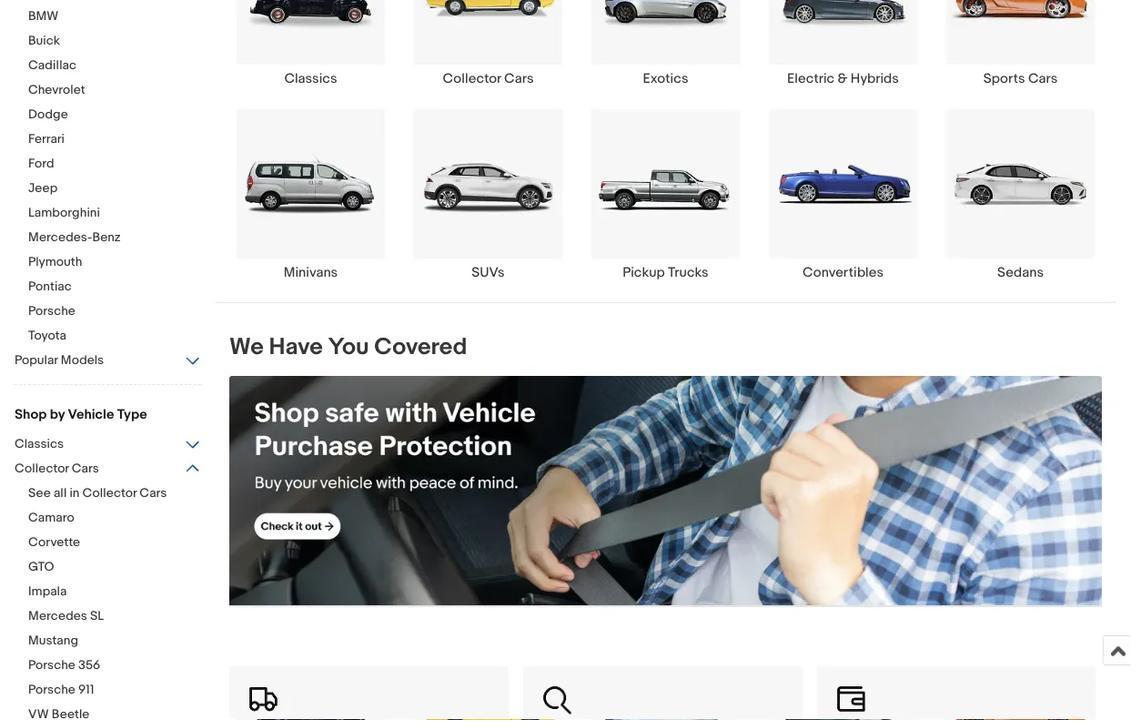 Task type: describe. For each thing, give the bounding box(es) containing it.
classics inside dropdown button
[[15, 436, 64, 452]]

mercedes-
[[28, 229, 92, 245]]

porsche inside bmw buick cadillac chevrolet dodge ferrari ford jeep lamborghini mercedes-benz plymouth pontiac porsche toyota popular models
[[28, 303, 75, 319]]

3 porsche from the top
[[28, 682, 75, 697]]

models
[[61, 352, 104, 368]]

0 vertical spatial collector cars
[[443, 70, 534, 87]]

sedans link
[[932, 108, 1110, 280]]

buick
[[28, 33, 60, 48]]

mercedes
[[28, 608, 87, 624]]

cadillac
[[28, 57, 76, 73]]

collector cars link
[[400, 0, 577, 87]]

type
[[117, 406, 147, 422]]

we have you covered
[[229, 333, 467, 361]]

gto
[[28, 559, 54, 575]]

corvette link
[[28, 534, 215, 552]]

ford
[[28, 156, 54, 171]]

classics button
[[15, 436, 201, 453]]

classics inside list
[[284, 70, 337, 87]]

covered
[[374, 333, 467, 361]]

all
[[54, 485, 67, 501]]

cadillac link
[[28, 57, 215, 75]]

shop
[[15, 406, 47, 422]]

see
[[28, 485, 51, 501]]

shop by vehicle type
[[15, 406, 147, 422]]

collector inside list
[[443, 70, 501, 87]]

benz
[[92, 229, 121, 245]]

bmw
[[28, 8, 58, 24]]

jeep
[[28, 180, 58, 196]]

porsche 911 link
[[28, 682, 215, 699]]

camaro
[[28, 510, 74, 525]]

none text field we have you covered with purchase protection
[[229, 376, 1103, 606]]

list containing classics
[[215, 0, 1117, 302]]

buick link
[[28, 33, 215, 50]]

electric
[[788, 70, 835, 87]]

porsche 356 link
[[28, 657, 215, 675]]

mercedes-benz link
[[28, 229, 215, 247]]

collector cars inside dropdown button
[[15, 461, 99, 476]]

camaro link
[[28, 510, 215, 527]]

ferrari link
[[28, 131, 215, 148]]

plymouth
[[28, 254, 82, 270]]

pickup trucks
[[623, 264, 709, 280]]

have
[[269, 333, 323, 361]]

impala link
[[28, 584, 215, 601]]

sports cars link
[[932, 0, 1110, 87]]

corvette
[[28, 534, 80, 550]]

in
[[70, 485, 80, 501]]

by
[[50, 406, 65, 422]]

pontiac link
[[28, 279, 215, 296]]

minivans
[[284, 264, 338, 280]]

sports
[[984, 70, 1026, 87]]

collector cars button
[[15, 461, 201, 478]]

lamborghini link
[[28, 205, 215, 222]]



Task type: vqa. For each thing, say whether or not it's contained in the screenshot.
top SELLER
no



Task type: locate. For each thing, give the bounding box(es) containing it.
gto link
[[28, 559, 215, 576]]

lamborghini
[[28, 205, 100, 220]]

convertibles link
[[755, 108, 932, 280]]

2 vertical spatial porsche
[[28, 682, 75, 697]]

2 vertical spatial collector
[[82, 485, 137, 501]]

0 vertical spatial collector
[[443, 70, 501, 87]]

electric & hybrids link
[[755, 0, 932, 87]]

we have you covered with purchase protection image
[[229, 376, 1103, 606]]

ferrari
[[28, 131, 65, 147]]

impala
[[28, 584, 67, 599]]

porsche link
[[28, 303, 215, 320]]

bmw link
[[28, 8, 215, 25]]

jeep link
[[28, 180, 215, 198]]

dodge
[[28, 107, 68, 122]]

1 horizontal spatial classics
[[284, 70, 337, 87]]

porsche down "pontiac"
[[28, 303, 75, 319]]

None text field
[[523, 667, 803, 720], [817, 667, 1097, 720], [523, 667, 803, 720], [817, 667, 1097, 720]]

see all in collector cars link
[[28, 485, 215, 503]]

cars inside dropdown button
[[72, 461, 99, 476]]

1 vertical spatial collector
[[15, 461, 69, 476]]

&
[[838, 70, 848, 87]]

collector cars
[[443, 70, 534, 87], [15, 461, 99, 476]]

cars
[[505, 70, 534, 87], [1029, 70, 1058, 87], [72, 461, 99, 476], [140, 485, 167, 501]]

cars inside see all in collector cars camaro corvette gto impala mercedes sl mustang porsche 356 porsche 911
[[140, 485, 167, 501]]

0 horizontal spatial collector
[[15, 461, 69, 476]]

chevrolet link
[[28, 82, 215, 99]]

bmw buick cadillac chevrolet dodge ferrari ford jeep lamborghini mercedes-benz plymouth pontiac porsche toyota popular models
[[15, 8, 121, 368]]

vehicle
[[68, 406, 114, 422]]

suvs
[[472, 264, 505, 280]]

trucks
[[668, 264, 709, 280]]

1 horizontal spatial collector cars
[[443, 70, 534, 87]]

toyota
[[28, 328, 66, 343]]

collector inside see all in collector cars camaro corvette gto impala mercedes sl mustang porsche 356 porsche 911
[[82, 485, 137, 501]]

we
[[229, 333, 264, 361]]

0 horizontal spatial collector cars
[[15, 461, 99, 476]]

popular models button
[[15, 352, 201, 370]]

classics
[[284, 70, 337, 87], [15, 436, 64, 452]]

1 vertical spatial porsche
[[28, 657, 75, 673]]

convertibles
[[803, 264, 884, 280]]

collector
[[443, 70, 501, 87], [15, 461, 69, 476], [82, 485, 137, 501]]

electric & hybrids
[[788, 70, 899, 87]]

mustang link
[[28, 633, 215, 650]]

mercedes sl link
[[28, 608, 215, 626]]

dodge link
[[28, 107, 215, 124]]

sports cars
[[984, 70, 1058, 87]]

see all in collector cars camaro corvette gto impala mercedes sl mustang porsche 356 porsche 911
[[28, 485, 167, 697]]

suvs link
[[400, 108, 577, 280]]

1 horizontal spatial collector
[[82, 485, 137, 501]]

classics link
[[222, 0, 400, 87]]

mustang
[[28, 633, 78, 648]]

porsche
[[28, 303, 75, 319], [28, 657, 75, 673], [28, 682, 75, 697]]

sl
[[90, 608, 104, 624]]

plymouth link
[[28, 254, 215, 271]]

0 vertical spatial classics
[[284, 70, 337, 87]]

911
[[78, 682, 94, 697]]

1 porsche from the top
[[28, 303, 75, 319]]

exotics
[[643, 70, 689, 87]]

porsche left 911
[[28, 682, 75, 697]]

hybrids
[[851, 70, 899, 87]]

toyota link
[[28, 328, 215, 345]]

exotics link
[[577, 0, 755, 87]]

pickup
[[623, 264, 665, 280]]

sedans
[[998, 264, 1044, 280]]

collector inside dropdown button
[[15, 461, 69, 476]]

None text field
[[229, 376, 1103, 606], [229, 667, 509, 720], [229, 667, 509, 720]]

pontiac
[[28, 279, 72, 294]]

1 vertical spatial classics
[[15, 436, 64, 452]]

0 horizontal spatial classics
[[15, 436, 64, 452]]

list
[[215, 0, 1117, 302]]

pickup trucks link
[[577, 108, 755, 280]]

356
[[78, 657, 100, 673]]

2 porsche from the top
[[28, 657, 75, 673]]

you
[[328, 333, 369, 361]]

ford link
[[28, 156, 215, 173]]

porsche down mustang
[[28, 657, 75, 673]]

1 vertical spatial collector cars
[[15, 461, 99, 476]]

0 vertical spatial porsche
[[28, 303, 75, 319]]

chevrolet
[[28, 82, 85, 97]]

minivans link
[[222, 108, 400, 280]]

popular
[[15, 352, 58, 368]]

2 horizontal spatial collector
[[443, 70, 501, 87]]



